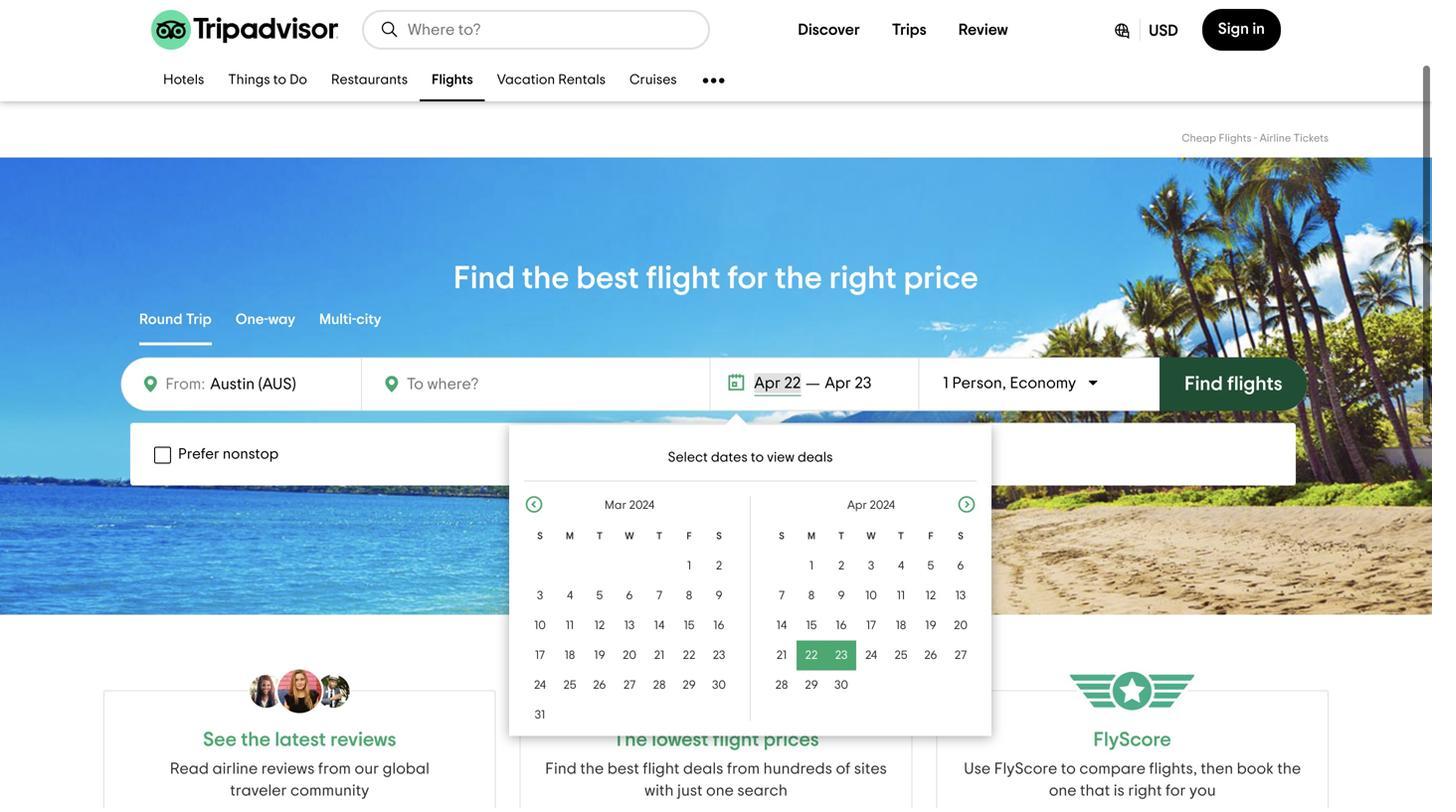 Task type: vqa. For each thing, say whether or not it's contained in the screenshot.
Canada (Français) link at the bottom right of page
no



Task type: locate. For each thing, give the bounding box(es) containing it.
tickets
[[1294, 275, 1329, 286]]

2024 right mar
[[629, 642, 655, 654]]

review
[[959, 181, 1009, 197]]

8 down s m t on the right bottom of page
[[809, 732, 815, 744]]

1 vertical spatial 22
[[683, 792, 696, 804]]

1 horizontal spatial 22
[[784, 517, 801, 533]]

airports
[[855, 589, 910, 604]]

one-
[[236, 454, 268, 469]]

1 horizontal spatial find
[[1185, 516, 1223, 536]]

apr 2024
[[848, 642, 895, 654]]

1 m from the left
[[566, 674, 574, 684]]

1 horizontal spatial the
[[775, 405, 823, 437]]

23
[[855, 517, 872, 533], [713, 792, 726, 804]]

vacation rentals
[[497, 232, 606, 246]]

1 vertical spatial to
[[751, 593, 764, 607]]

1 21 from the left
[[654, 792, 665, 804]]

0 vertical spatial 10
[[866, 732, 877, 744]]

0 vertical spatial 13
[[956, 732, 966, 744]]

1 16 from the left
[[714, 762, 725, 774]]

t for s m t
[[839, 674, 845, 684]]

2024
[[629, 642, 655, 654], [870, 642, 895, 654]]

0 horizontal spatial 8
[[686, 732, 693, 744]]

16
[[714, 762, 725, 774], [836, 762, 847, 774]]

9 right '6'
[[716, 732, 723, 744]]

1 horizontal spatial 23
[[855, 517, 872, 533]]

1 horizontal spatial flights
[[1219, 275, 1252, 286]]

find inside button
[[1185, 516, 1223, 536]]

10
[[866, 732, 877, 744], [535, 762, 546, 774]]

s right f
[[717, 674, 722, 684]]

f
[[687, 674, 692, 684]]

10 up 17
[[866, 732, 877, 744]]

0 horizontal spatial the
[[522, 405, 570, 437]]

2024 down 'airports'
[[870, 642, 895, 654]]

21
[[654, 792, 665, 804], [777, 792, 787, 804]]

1 horizontal spatial t
[[657, 674, 663, 684]]

1 horizontal spatial 14
[[777, 762, 787, 774]]

0 horizontal spatial 9
[[716, 732, 723, 744]]

trips button
[[876, 169, 943, 209]]

to
[[273, 232, 287, 246], [751, 593, 764, 607]]

do
[[290, 232, 307, 246]]

m for s m t
[[808, 674, 816, 684]]

cruises link
[[618, 219, 689, 261]]

0 horizontal spatial 16
[[714, 762, 725, 774]]

price
[[904, 405, 979, 437]]

None search field
[[364, 171, 708, 207]]

2 2024 from the left
[[870, 642, 895, 654]]

1 horizontal spatial 15
[[806, 762, 817, 774]]

2 9 from the left
[[838, 732, 845, 744]]

things to do link
[[216, 219, 319, 261]]

7
[[657, 732, 663, 744], [779, 732, 785, 744]]

m
[[566, 674, 574, 684], [808, 674, 816, 684]]

8
[[686, 732, 693, 744], [809, 732, 815, 744]]

1 vertical spatial 11
[[566, 762, 574, 774]]

flights left vacation on the left
[[432, 232, 473, 246]]

1 person , economy
[[944, 517, 1077, 533]]

s m t w t f s
[[537, 674, 722, 684]]

0 horizontal spatial s
[[537, 674, 543, 684]]

12
[[926, 732, 936, 744], [595, 762, 605, 774]]

2 8 from the left
[[809, 732, 815, 744]]

0 horizontal spatial to
[[273, 232, 287, 246]]

0 vertical spatial 11
[[897, 732, 905, 744]]

t right w
[[657, 674, 663, 684]]

2024 for mar 2024
[[629, 642, 655, 654]]

15 down f
[[684, 762, 695, 774]]

11
[[897, 732, 905, 744], [566, 762, 574, 774]]

round trip
[[139, 454, 212, 469]]

t for s m t w t f s
[[597, 674, 603, 684]]

2 m from the left
[[808, 674, 816, 684]]

0 vertical spatial flights
[[432, 232, 473, 246]]

t left w
[[597, 674, 603, 684]]

7 down s m t on the right bottom of page
[[779, 732, 785, 744]]

1 vertical spatial 13
[[625, 762, 635, 774]]

0 horizontal spatial 2024
[[629, 642, 655, 654]]

0 vertical spatial 12
[[926, 732, 936, 744]]

flights
[[432, 232, 473, 246], [1219, 275, 1252, 286]]

15
[[684, 762, 695, 774], [806, 762, 817, 774]]

prefer
[[178, 589, 219, 604]]

0 horizontal spatial 13
[[625, 762, 635, 774]]

1 horizontal spatial 21
[[777, 792, 787, 804]]

economy
[[1010, 517, 1077, 533]]

9 down s m t on the right bottom of page
[[838, 732, 845, 744]]

t down include nearby airports
[[839, 674, 845, 684]]

best
[[576, 405, 640, 437]]

round
[[139, 454, 183, 469]]

0 horizontal spatial 12
[[595, 762, 605, 774]]

1 vertical spatial 12
[[595, 762, 605, 774]]

7 right '6'
[[657, 732, 663, 744]]

0 horizontal spatial 22
[[683, 792, 696, 804]]

prefer nonstop
[[178, 589, 279, 604]]

1 horizontal spatial to
[[751, 593, 764, 607]]

find
[[454, 405, 515, 437], [1185, 516, 1223, 536]]

mar
[[605, 642, 627, 654]]

apr
[[755, 517, 781, 533], [825, 517, 852, 533], [848, 642, 867, 654]]

2 horizontal spatial t
[[839, 674, 845, 684]]

1 the from the left
[[522, 405, 570, 437]]

trips
[[892, 181, 927, 197]]

cheap
[[1182, 275, 1217, 286]]

apr up the include
[[755, 517, 781, 533]]

1 horizontal spatial 13
[[956, 732, 966, 744]]

discover button
[[782, 169, 876, 209]]

s up 3
[[537, 674, 543, 684]]

15 left 17
[[806, 762, 817, 774]]

1 horizontal spatial 9
[[838, 732, 845, 744]]

1 horizontal spatial m
[[808, 674, 816, 684]]

person
[[952, 517, 1003, 533]]

8 right '6'
[[686, 732, 693, 744]]

10 down 3
[[535, 762, 546, 774]]

2 15 from the left
[[806, 762, 817, 774]]

1 horizontal spatial 8
[[809, 732, 815, 744]]

12 down 5
[[595, 762, 605, 774]]

find for find flights
[[1185, 516, 1223, 536]]

13 down '6'
[[625, 762, 635, 774]]

3 t from the left
[[839, 674, 845, 684]]

cheap flights - airline tickets
[[1182, 275, 1329, 286]]

the
[[522, 405, 570, 437], [775, 405, 823, 437]]

vacation
[[497, 232, 555, 246]]

usd button
[[1096, 168, 1195, 210]]

apr right apr 22
[[825, 517, 852, 533]]

to left the do
[[273, 232, 287, 246]]

review button
[[943, 169, 1024, 209]]

0 horizontal spatial 21
[[654, 792, 665, 804]]

1 horizontal spatial s
[[717, 674, 722, 684]]

flights
[[1228, 516, 1283, 536]]

1 horizontal spatial 7
[[779, 732, 785, 744]]

find for find the best flight for the right price
[[454, 405, 515, 437]]

13 up 20
[[956, 732, 966, 744]]

13
[[956, 732, 966, 744], [625, 762, 635, 774]]

14
[[654, 762, 665, 774], [777, 762, 787, 774]]

0 vertical spatial find
[[454, 405, 515, 437]]

1 vertical spatial find
[[1185, 516, 1223, 536]]

s
[[537, 674, 543, 684], [717, 674, 722, 684], [779, 674, 785, 684]]

1 vertical spatial 23
[[713, 792, 726, 804]]

0 horizontal spatial m
[[566, 674, 574, 684]]

s m t
[[779, 674, 845, 684]]

1 s from the left
[[537, 674, 543, 684]]

1 2024 from the left
[[629, 642, 655, 654]]

3 s from the left
[[779, 674, 785, 684]]

deals
[[798, 593, 833, 607]]

rentals
[[558, 232, 606, 246]]

0 vertical spatial to
[[273, 232, 287, 246]]

0 horizontal spatial 7
[[657, 732, 663, 744]]

m down deals on the right of page
[[808, 674, 816, 684]]

0 horizontal spatial t
[[597, 674, 603, 684]]

m up 4
[[566, 674, 574, 684]]

hotels
[[163, 232, 204, 246]]

0 horizontal spatial 11
[[566, 762, 574, 774]]

flights left - in the right top of the page
[[1219, 275, 1252, 286]]

right
[[829, 405, 897, 437]]

the left best
[[522, 405, 570, 437]]

20
[[954, 762, 968, 774]]

s down "view"
[[779, 674, 785, 684]]

26
[[925, 792, 938, 804]]

from:
[[166, 518, 205, 534]]

22
[[784, 517, 801, 533], [683, 792, 696, 804]]

sign in link
[[1203, 168, 1281, 210]]

1 horizontal spatial 16
[[836, 762, 847, 774]]

19
[[926, 762, 937, 774]]

apr down 'airports'
[[848, 642, 867, 654]]

restaurants
[[331, 232, 408, 246]]

1 t from the left
[[597, 674, 603, 684]]

1 vertical spatial 10
[[535, 762, 546, 774]]

12 up '19'
[[926, 732, 936, 744]]

t
[[597, 674, 603, 684], [657, 674, 663, 684], [839, 674, 845, 684]]

2 horizontal spatial s
[[779, 674, 785, 684]]

1 vertical spatial flights
[[1219, 275, 1252, 286]]

the right for
[[775, 405, 823, 437]]

0 horizontal spatial 14
[[654, 762, 665, 774]]

to left "view"
[[751, 593, 764, 607]]

6
[[626, 732, 633, 744]]

0 horizontal spatial find
[[454, 405, 515, 437]]

1 horizontal spatial 2024
[[870, 642, 895, 654]]

0 horizontal spatial 15
[[684, 762, 695, 774]]

0 vertical spatial 23
[[855, 517, 872, 533]]

1 15 from the left
[[684, 762, 695, 774]]



Task type: describe. For each thing, give the bounding box(es) containing it.
1 horizontal spatial 11
[[897, 732, 905, 744]]

tripadvisor image
[[151, 169, 338, 209]]

sign
[[1219, 180, 1250, 196]]

flights link
[[420, 219, 485, 261]]

discover
[[798, 181, 860, 197]]

Search search field
[[408, 180, 692, 198]]

things to do
[[228, 232, 307, 246]]

0 horizontal spatial flights
[[432, 232, 473, 246]]

4
[[567, 732, 573, 744]]

From where? text field
[[205, 512, 349, 540]]

in
[[1253, 180, 1266, 196]]

trip
[[186, 454, 212, 469]]

advertisement element
[[0, 0, 1433, 159]]

airline
[[1260, 275, 1292, 286]]

search image
[[380, 179, 400, 199]]

include nearby airports
[[749, 589, 910, 604]]

1 14 from the left
[[654, 762, 665, 774]]

1 7 from the left
[[657, 732, 663, 744]]

one-way link
[[236, 440, 296, 488]]

0 horizontal spatial 23
[[713, 792, 726, 804]]

1 horizontal spatial 12
[[926, 732, 936, 744]]

things
[[228, 232, 270, 246]]

select dates to view deals
[[668, 593, 833, 607]]

2 16 from the left
[[836, 762, 847, 774]]

1 9 from the left
[[716, 732, 723, 744]]

2024 for apr 2024
[[870, 642, 895, 654]]

s for s m t w t f s
[[537, 674, 543, 684]]

w
[[625, 674, 634, 684]]

-
[[1255, 275, 1258, 286]]

one-way
[[236, 454, 296, 469]]

1
[[944, 517, 949, 533]]

To where? text field
[[402, 513, 589, 539]]

s for s m t
[[779, 674, 785, 684]]

apr for apr 23
[[825, 517, 852, 533]]

2 7 from the left
[[779, 732, 785, 744]]

2 21 from the left
[[777, 792, 787, 804]]

,
[[1003, 517, 1007, 533]]

1 horizontal spatial 10
[[866, 732, 877, 744]]

for
[[728, 405, 768, 437]]

round trip link
[[139, 440, 212, 488]]

0 horizontal spatial 10
[[535, 762, 546, 774]]

m for s m t w t f s
[[566, 674, 574, 684]]

find flights
[[1185, 516, 1283, 536]]

2 s from the left
[[717, 674, 722, 684]]

apr 23
[[825, 517, 872, 533]]

view
[[767, 593, 795, 607]]

flight
[[646, 405, 721, 437]]

1 8 from the left
[[686, 732, 693, 744]]

3
[[537, 732, 543, 744]]

apr for apr 22
[[755, 517, 781, 533]]

2 t from the left
[[657, 674, 663, 684]]

apr for apr 2024
[[848, 642, 867, 654]]

dates
[[711, 593, 748, 607]]

0 vertical spatial 22
[[784, 517, 801, 533]]

sign in
[[1219, 180, 1266, 196]]

2 14 from the left
[[777, 762, 787, 774]]

cruises
[[630, 232, 677, 246]]

5
[[597, 732, 603, 744]]

vacation rentals link
[[485, 219, 618, 261]]

find flights button
[[1160, 499, 1308, 553]]

restaurants link
[[319, 219, 420, 261]]

way
[[268, 454, 296, 469]]

hotels link
[[151, 219, 216, 261]]

2 the from the left
[[775, 405, 823, 437]]

nearby
[[803, 589, 852, 604]]

mar 2024
[[605, 642, 655, 654]]

include
[[749, 589, 800, 604]]

apr 22
[[755, 517, 801, 533]]

select
[[668, 593, 708, 607]]

find the best flight for the right price
[[454, 405, 979, 437]]

usd
[[1149, 182, 1179, 198]]

17
[[867, 762, 876, 774]]

nonstop
[[223, 589, 279, 604]]



